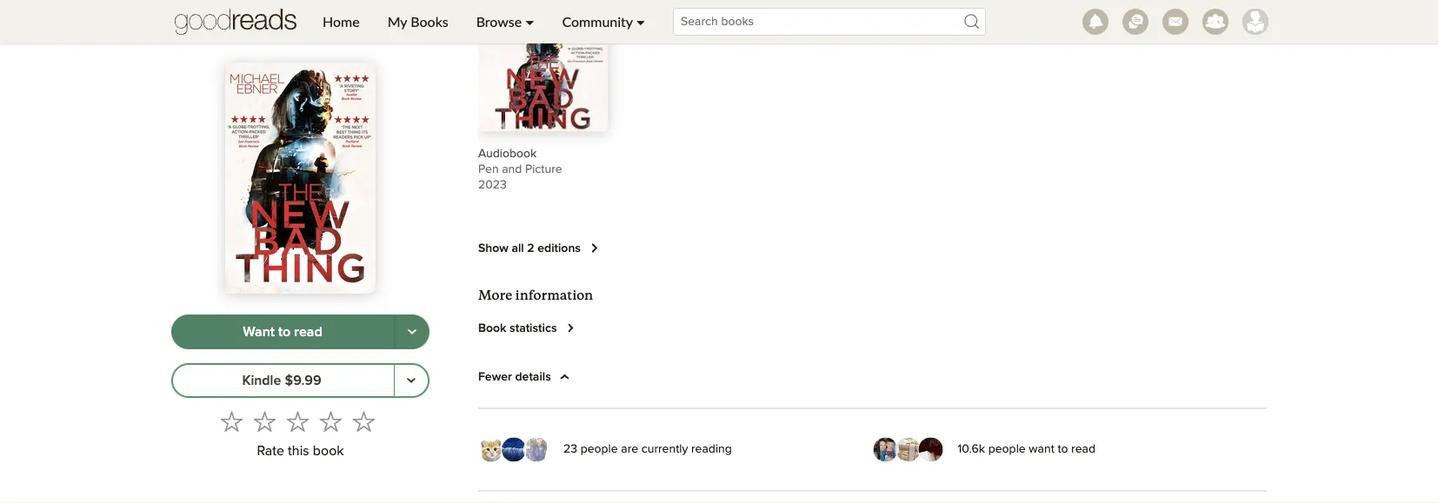 Task type: vqa. For each thing, say whether or not it's contained in the screenshot.
How to the bottom
no



Task type: locate. For each thing, give the bounding box(es) containing it.
show
[[478, 242, 509, 254]]

audiobook pen and picture 2023
[[478, 147, 562, 191]]

rate 2 out of 5 image
[[254, 411, 276, 433]]

people right 23
[[581, 444, 618, 456]]

want
[[243, 325, 275, 339]]

this
[[288, 445, 309, 459]]

book statistics
[[478, 322, 557, 334]]

2 people from the left
[[989, 444, 1026, 456]]

read
[[294, 325, 322, 339], [1072, 444, 1096, 456]]

read up $9.99
[[294, 325, 322, 339]]

1 horizontal spatial people
[[989, 444, 1026, 456]]

people
[[581, 444, 618, 456], [989, 444, 1026, 456]]

1 vertical spatial to
[[1058, 444, 1069, 456]]

0 vertical spatial to
[[278, 325, 291, 339]]

kindle $9.99 link
[[171, 364, 395, 398]]

1 horizontal spatial read
[[1072, 444, 1096, 456]]

book statistics link
[[478, 318, 581, 339]]

0 vertical spatial read
[[294, 325, 322, 339]]

kindle $9.99
[[242, 374, 321, 388]]

my
[[388, 13, 407, 30]]

0 horizontal spatial people
[[581, 444, 618, 456]]

people left want in the right of the page
[[989, 444, 1026, 456]]

rate 1 out of 5 image
[[220, 411, 243, 433]]

0 horizontal spatial read
[[294, 325, 322, 339]]

kindle
[[242, 374, 281, 388]]

to right want in the right of the page
[[1058, 444, 1069, 456]]

rate 3 out of 5 image
[[287, 411, 309, 433]]

rate 4 out of 5 image
[[320, 411, 342, 433]]

Search by book title or ISBN text field
[[673, 8, 986, 36]]

rate
[[257, 445, 284, 459]]

my books link
[[374, 0, 462, 43]]

1 horizontal spatial to
[[1058, 444, 1069, 456]]

details
[[515, 371, 551, 383]]

all
[[512, 242, 524, 254]]

want to read button
[[171, 315, 395, 350]]

browse ▾
[[476, 13, 534, 30]]

picture
[[525, 163, 562, 175]]

read inside "button"
[[294, 325, 322, 339]]

▾ right browse
[[526, 13, 534, 30]]

2
[[527, 242, 535, 254]]

books
[[411, 13, 449, 30]]

2 ▾ from the left
[[636, 13, 645, 30]]

▾
[[526, 13, 534, 30], [636, 13, 645, 30]]

book cover image
[[478, 2, 608, 132]]

to
[[278, 325, 291, 339], [1058, 444, 1069, 456]]

▾ for community ▾
[[636, 13, 645, 30]]

0 horizontal spatial to
[[278, 325, 291, 339]]

23 people are currently reading
[[564, 444, 732, 456]]

1 horizontal spatial ▾
[[636, 13, 645, 30]]

1 people from the left
[[581, 444, 618, 456]]

want to read
[[243, 325, 322, 339]]

to right want
[[278, 325, 291, 339]]

▾ right community
[[636, 13, 645, 30]]

book
[[478, 322, 507, 334]]

read right want in the right of the page
[[1072, 444, 1096, 456]]

0 horizontal spatial ▾
[[526, 13, 534, 30]]

1 ▾ from the left
[[526, 13, 534, 30]]

community ▾
[[562, 13, 645, 30]]

None search field
[[659, 8, 1000, 36]]

rate this book element
[[171, 405, 430, 465]]

rating 0 out of 5 group
[[215, 405, 381, 438]]

more
[[478, 287, 512, 304]]



Task type: describe. For each thing, give the bounding box(es) containing it.
community ▾ link
[[548, 0, 659, 43]]

home
[[323, 13, 360, 30]]

book
[[313, 445, 344, 459]]

pen
[[478, 163, 499, 175]]

audiobook
[[478, 147, 537, 160]]

profile image for bob builder. image
[[1243, 9, 1269, 35]]

to inside "button"
[[278, 325, 291, 339]]

editions
[[538, 242, 581, 254]]

home image
[[175, 0, 297, 43]]

10.6k
[[958, 444, 985, 456]]

reading
[[691, 444, 732, 456]]

statistics
[[510, 322, 557, 334]]

want
[[1029, 444, 1055, 456]]

community
[[562, 13, 633, 30]]

10.6k people want to read
[[958, 444, 1096, 456]]

$9.99
[[285, 374, 321, 388]]

home link
[[309, 0, 374, 43]]

show all 2 editions link
[[478, 238, 605, 259]]

▾ for browse ▾
[[526, 13, 534, 30]]

23
[[564, 444, 578, 456]]

2023
[[478, 179, 507, 191]]

and
[[502, 163, 522, 175]]

people for want
[[989, 444, 1026, 456]]

information
[[515, 287, 593, 304]]

browse ▾ link
[[462, 0, 548, 43]]

currently
[[642, 444, 688, 456]]

more information
[[478, 287, 593, 304]]

my books
[[388, 13, 449, 30]]

fewer
[[478, 371, 512, 383]]

show all 2 editions
[[478, 242, 581, 254]]

rate 5 out of 5 image
[[353, 411, 375, 433]]

are
[[621, 444, 639, 456]]

people for are
[[581, 444, 618, 456]]

rate this book
[[257, 445, 344, 459]]

1 vertical spatial read
[[1072, 444, 1096, 456]]

fewer details
[[478, 371, 551, 383]]

fewer details button
[[478, 367, 576, 388]]

browse
[[476, 13, 522, 30]]



